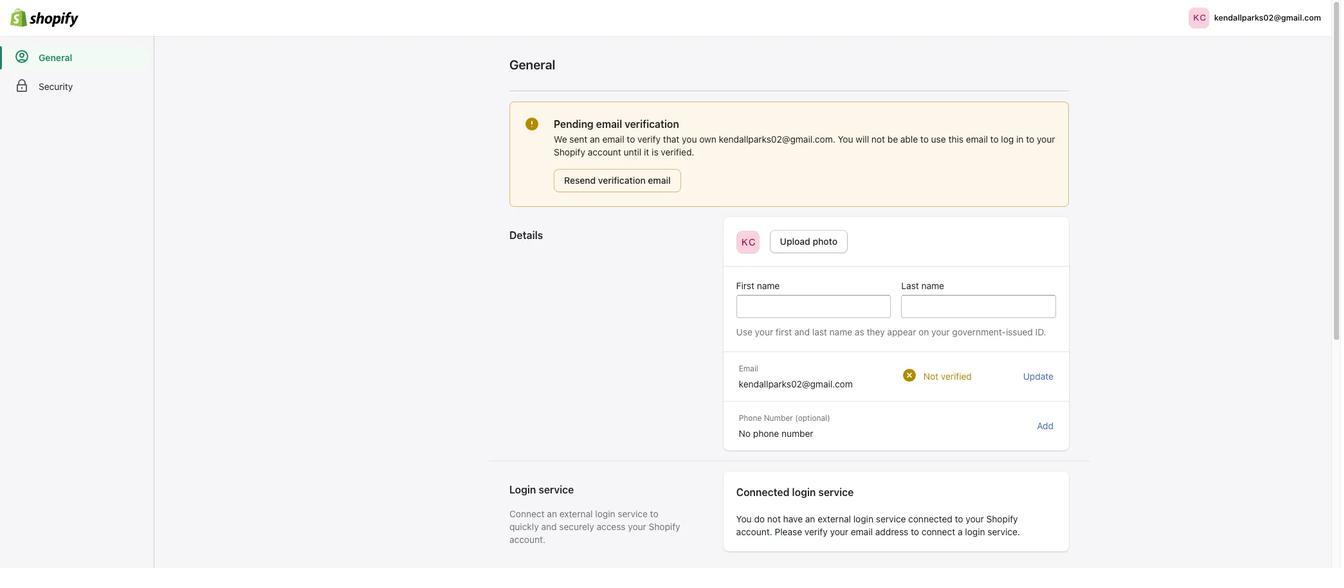 Task type: locate. For each thing, give the bounding box(es) containing it.
be
[[888, 134, 898, 145]]

resend verification email link
[[554, 169, 681, 192]]

your right 'in' on the top of page
[[1037, 134, 1056, 145]]

shopify
[[554, 147, 586, 158], [987, 514, 1018, 525], [649, 522, 681, 533]]

use your first and last name as they appear on your government-issued id.
[[737, 327, 1047, 338]]

0 horizontal spatial account.
[[510, 535, 546, 546]]

verified
[[941, 371, 972, 382]]

2 horizontal spatial an
[[805, 514, 816, 525]]

email left address
[[851, 527, 873, 538]]

2 horizontal spatial name
[[922, 281, 945, 291]]

1 vertical spatial kc
[[742, 237, 757, 248]]

0 horizontal spatial name
[[757, 281, 780, 291]]

external inside 'connect an external login service to quickly and securely access your shopify account.'
[[560, 509, 593, 520]]

you left do
[[737, 514, 752, 525]]

kc
[[1194, 13, 1207, 22], [742, 237, 757, 248]]

email down pending email verification
[[603, 134, 625, 145]]

0 vertical spatial kc
[[1194, 13, 1207, 22]]

use
[[737, 327, 753, 338]]

verification up that
[[625, 118, 679, 130]]

1 horizontal spatial external
[[818, 514, 851, 525]]

your right use
[[755, 327, 774, 338]]

an up account
[[590, 134, 600, 145]]

and right 'quickly'
[[541, 522, 557, 533]]

not
[[872, 134, 885, 145], [767, 514, 781, 525]]

upload photo
[[780, 236, 838, 247]]

general up size 20 icon
[[510, 57, 556, 72]]

0 vertical spatial you
[[838, 134, 854, 145]]

service up you do not have an external login service connected to your shopify account. please verify your email address to connect a login service.
[[819, 487, 854, 499]]

first
[[737, 281, 755, 291]]

security link
[[5, 75, 149, 98]]

shopify right access
[[649, 522, 681, 533]]

0 horizontal spatial shopify
[[554, 147, 586, 158]]

service.
[[988, 527, 1020, 538]]

service up access
[[618, 509, 648, 520]]

2 horizontal spatial shopify
[[987, 514, 1018, 525]]

an inside we sent an email to verify that you own kendallparks02@gmail.com. you will not be able to use this email to log in to your shopify account until it is verified.
[[590, 134, 600, 145]]

verify right the please
[[805, 527, 828, 538]]

that
[[663, 134, 680, 145]]

1 vertical spatial and
[[541, 522, 557, 533]]

securely
[[559, 522, 594, 533]]

verification down until
[[598, 175, 646, 186]]

1 horizontal spatial shopify
[[649, 522, 681, 533]]

and left last
[[795, 327, 810, 338]]

0 vertical spatial and
[[795, 327, 810, 338]]

phone
[[753, 429, 779, 439]]

an
[[590, 134, 600, 145], [547, 509, 557, 520], [805, 514, 816, 525]]

account. inside you do not have an external login service connected to your shopify account. please verify your email address to connect a login service.
[[737, 527, 773, 538]]

you left will
[[838, 134, 854, 145]]

verification
[[625, 118, 679, 130], [598, 175, 646, 186]]

name for last name
[[922, 281, 945, 291]]

as
[[855, 327, 865, 338]]

(optional)
[[795, 414, 830, 423]]

1 horizontal spatial kendallparks02@gmail.com
[[1215, 13, 1322, 23]]

you
[[682, 134, 697, 145]]

add button
[[1037, 420, 1054, 433]]

0 horizontal spatial not
[[767, 514, 781, 525]]

name left as
[[830, 327, 853, 338]]

you inside you do not have an external login service connected to your shopify account. please verify your email address to connect a login service.
[[737, 514, 752, 525]]

we sent an email to verify that you own kendallparks02@gmail.com. you will not be able to use this email to log in to your shopify account until it is verified.
[[554, 134, 1056, 158]]

please
[[775, 527, 802, 538]]

1 horizontal spatial kc
[[1194, 13, 1207, 22]]

until
[[624, 147, 642, 158]]

your right access
[[628, 522, 647, 533]]

login
[[792, 487, 816, 499], [595, 509, 615, 520], [854, 514, 874, 525], [965, 527, 985, 538]]

account. inside 'connect an external login service to quickly and securely access your shopify account.'
[[510, 535, 546, 546]]

security
[[39, 81, 73, 92]]

address
[[876, 527, 909, 538]]

photo
[[813, 236, 838, 247]]

a
[[958, 527, 963, 538]]

account.
[[737, 527, 773, 538], [510, 535, 546, 546]]

not right do
[[767, 514, 781, 525]]

0 horizontal spatial external
[[560, 509, 593, 520]]

and inside 'connect an external login service to quickly and securely access your shopify account.'
[[541, 522, 557, 533]]

shopify inside you do not have an external login service connected to your shopify account. please verify your email address to connect a login service.
[[987, 514, 1018, 525]]

name right last
[[922, 281, 945, 291]]

verified.
[[661, 147, 695, 158]]

account. down 'quickly'
[[510, 535, 546, 546]]

external
[[560, 509, 593, 520], [818, 514, 851, 525]]

1 horizontal spatial you
[[838, 134, 854, 145]]

have
[[783, 514, 803, 525]]

0 vertical spatial verify
[[638, 134, 661, 145]]

account. for login
[[510, 535, 546, 546]]

external up securely
[[560, 509, 593, 520]]

in
[[1017, 134, 1024, 145]]

service up address
[[876, 514, 906, 525]]

verify inside we sent an email to verify that you own kendallparks02@gmail.com. you will not be able to use this email to log in to your shopify account until it is verified.
[[638, 134, 661, 145]]

not left 'be'
[[872, 134, 885, 145]]

update button
[[1024, 371, 1054, 383]]

id.
[[1036, 327, 1047, 338]]

verify
[[638, 134, 661, 145], [805, 527, 828, 538]]

0 vertical spatial not
[[872, 134, 885, 145]]

log
[[1001, 134, 1014, 145]]

1 horizontal spatial verify
[[805, 527, 828, 538]]

pending
[[554, 118, 594, 130]]

1 vertical spatial verify
[[805, 527, 828, 538]]

access
[[597, 522, 626, 533]]

will
[[856, 134, 869, 145]]

an right connect in the bottom of the page
[[547, 509, 557, 520]]

general up security
[[39, 52, 72, 63]]

you
[[838, 134, 854, 145], [737, 514, 752, 525]]

to
[[627, 134, 635, 145], [921, 134, 929, 145], [991, 134, 999, 145], [1026, 134, 1035, 145], [650, 509, 659, 520], [955, 514, 964, 525], [911, 527, 919, 538]]

email down is
[[648, 175, 671, 186]]

do
[[754, 514, 765, 525]]

service
[[539, 485, 574, 496], [819, 487, 854, 499], [618, 509, 648, 520], [876, 514, 906, 525]]

1 horizontal spatial not
[[872, 134, 885, 145]]

email kendallparks02@gmail.com
[[739, 364, 853, 390]]

shopify inside 'connect an external login service to quickly and securely access your shopify account.'
[[649, 522, 681, 533]]

issued
[[1006, 327, 1033, 338]]

0 horizontal spatial general
[[39, 52, 72, 63]]

your inside we sent an email to verify that you own kendallparks02@gmail.com. you will not be able to use this email to log in to your shopify account until it is verified.
[[1037, 134, 1056, 145]]

external right have at the right bottom
[[818, 514, 851, 525]]

number
[[764, 414, 793, 423]]

0 horizontal spatial and
[[541, 522, 557, 533]]

0 horizontal spatial verify
[[638, 134, 661, 145]]

name
[[757, 281, 780, 291], [922, 281, 945, 291], [830, 327, 853, 338]]

an inside you do not have an external login service connected to your shopify account. please verify your email address to connect a login service.
[[805, 514, 816, 525]]

and
[[795, 327, 810, 338], [541, 522, 557, 533]]

phone
[[739, 414, 762, 423]]

0 horizontal spatial an
[[547, 509, 557, 520]]

your
[[1037, 134, 1056, 145], [755, 327, 774, 338], [932, 327, 950, 338], [966, 514, 984, 525], [628, 522, 647, 533], [830, 527, 849, 538]]

1 horizontal spatial account.
[[737, 527, 773, 538]]

0 horizontal spatial kc
[[742, 237, 757, 248]]

last name
[[902, 281, 945, 291]]

0 horizontal spatial you
[[737, 514, 752, 525]]

no
[[739, 429, 751, 439]]

1 horizontal spatial an
[[590, 134, 600, 145]]

email
[[596, 118, 622, 130], [603, 134, 625, 145], [966, 134, 988, 145], [648, 175, 671, 186], [851, 527, 873, 538]]

use
[[931, 134, 946, 145]]

name right first
[[757, 281, 780, 291]]

kendallparks02@gmail.com
[[1215, 13, 1322, 23], [739, 379, 853, 390]]

government-
[[953, 327, 1006, 338]]

shopify up service.
[[987, 514, 1018, 525]]

number
[[782, 429, 814, 439]]

size 20 image
[[526, 118, 539, 131]]

general
[[39, 52, 72, 63], [510, 57, 556, 72]]

connected
[[737, 487, 790, 499]]

verify up it
[[638, 134, 661, 145]]

1 vertical spatial kendallparks02@gmail.com
[[739, 379, 853, 390]]

your right connected
[[966, 514, 984, 525]]

1 vertical spatial you
[[737, 514, 752, 525]]

appear
[[888, 327, 917, 338]]

account. down do
[[737, 527, 773, 538]]

First name text field
[[737, 295, 891, 318]]

this
[[949, 134, 964, 145]]

resend verification email
[[564, 175, 671, 186]]

to inside 'connect an external login service to quickly and securely access your shopify account.'
[[650, 509, 659, 520]]

1 vertical spatial not
[[767, 514, 781, 525]]

shopify down sent on the top of the page
[[554, 147, 586, 158]]

on
[[919, 327, 929, 338]]

an right have at the right bottom
[[805, 514, 816, 525]]

sent
[[570, 134, 588, 145]]

1 horizontal spatial name
[[830, 327, 853, 338]]

connect
[[510, 509, 545, 520]]



Task type: describe. For each thing, give the bounding box(es) containing it.
you inside we sent an email to verify that you own kendallparks02@gmail.com. you will not be able to use this email to log in to your shopify account until it is verified.
[[838, 134, 854, 145]]

pending email verification
[[554, 118, 679, 130]]

is
[[652, 147, 659, 158]]

service right login
[[539, 485, 574, 496]]

color warning image
[[903, 369, 916, 382]]

not
[[924, 371, 939, 382]]

login
[[510, 485, 536, 496]]

upload
[[780, 236, 811, 247]]

login service
[[510, 485, 574, 496]]

update
[[1024, 371, 1054, 382]]

details
[[510, 230, 543, 241]]

service inside 'connect an external login service to quickly and securely access your shopify account.'
[[618, 509, 648, 520]]

you do not have an external login service connected to your shopify account. please verify your email address to connect a login service.
[[737, 514, 1020, 538]]

service inside you do not have an external login service connected to your shopify account. please verify your email address to connect a login service.
[[876, 514, 906, 525]]

we
[[554, 134, 567, 145]]

last
[[813, 327, 827, 338]]

your right the please
[[830, 527, 849, 538]]

first
[[776, 327, 792, 338]]

shopify inside we sent an email to verify that you own kendallparks02@gmail.com. you will not be able to use this email to log in to your shopify account until it is verified.
[[554, 147, 586, 158]]

connected login service
[[737, 487, 854, 499]]

name for first name
[[757, 281, 780, 291]]

not verified
[[924, 371, 972, 382]]

account. for connected
[[737, 527, 773, 538]]

add
[[1037, 421, 1054, 432]]

login inside 'connect an external login service to quickly and securely access your shopify account.'
[[595, 509, 615, 520]]

shopify for login service
[[649, 522, 681, 533]]

they
[[867, 327, 885, 338]]

your right on
[[932, 327, 950, 338]]

able
[[901, 134, 918, 145]]

shopify image
[[10, 8, 78, 28]]

email
[[739, 364, 759, 374]]

1 horizontal spatial and
[[795, 327, 810, 338]]

an inside 'connect an external login service to quickly and securely access your shopify account.'
[[547, 509, 557, 520]]

email up account
[[596, 118, 622, 130]]

not inside we sent an email to verify that you own kendallparks02@gmail.com. you will not be able to use this email to log in to your shopify account until it is verified.
[[872, 134, 885, 145]]

1 vertical spatial verification
[[598, 175, 646, 186]]

last
[[902, 281, 919, 291]]

your inside 'connect an external login service to quickly and securely access your shopify account.'
[[628, 522, 647, 533]]

phone number (optional) no phone number
[[739, 414, 830, 439]]

Last name text field
[[902, 295, 1057, 318]]

not inside you do not have an external login service connected to your shopify account. please verify your email address to connect a login service.
[[767, 514, 781, 525]]

general link
[[5, 46, 149, 69]]

first name
[[737, 281, 780, 291]]

0 vertical spatial verification
[[625, 118, 679, 130]]

it
[[644, 147, 649, 158]]

shopify for connected login service
[[987, 514, 1018, 525]]

0 vertical spatial kendallparks02@gmail.com
[[1215, 13, 1322, 23]]

own
[[700, 134, 717, 145]]

upload photo button
[[770, 230, 848, 254]]

email inside you do not have an external login service connected to your shopify account. please verify your email address to connect a login service.
[[851, 527, 873, 538]]

kendallparks02@gmail.com.
[[719, 134, 836, 145]]

connect
[[922, 527, 956, 538]]

external inside you do not have an external login service connected to your shopify account. please verify your email address to connect a login service.
[[818, 514, 851, 525]]

email right the this at right top
[[966, 134, 988, 145]]

account
[[588, 147, 621, 158]]

connect an external login service to quickly and securely access your shopify account.
[[510, 509, 681, 546]]

resend
[[564, 175, 596, 186]]

quickly
[[510, 522, 539, 533]]

connected
[[909, 514, 953, 525]]

1 horizontal spatial general
[[510, 57, 556, 72]]

0 horizontal spatial kendallparks02@gmail.com
[[739, 379, 853, 390]]

verify inside you do not have an external login service connected to your shopify account. please verify your email address to connect a login service.
[[805, 527, 828, 538]]



Task type: vqa. For each thing, say whether or not it's contained in the screenshot.
the
no



